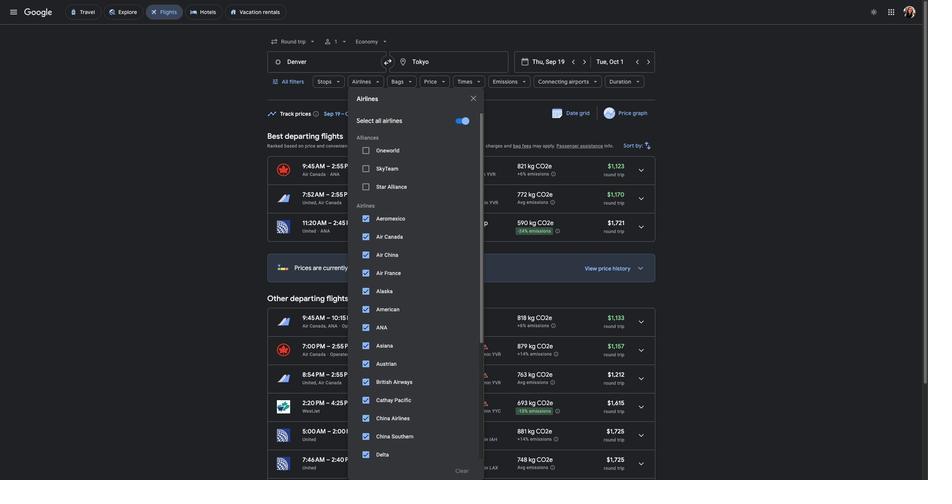 Task type: locate. For each thing, give the bounding box(es) containing it.
flight details. leaves denver international airport at 7:00 pm on thursday, september 19 and arrives at narita international airport at 2:55 pm on saturday, september 21. image
[[632, 342, 650, 360]]

1725 US dollars text field
[[607, 429, 625, 436], [607, 457, 625, 465]]

1615 US dollars text field
[[608, 400, 625, 408]]

3 1 stop flight. element from the top
[[465, 343, 481, 352]]

2 stops flight. element
[[465, 315, 484, 324]]

None field
[[267, 33, 319, 51], [353, 33, 392, 51], [267, 33, 319, 51], [353, 33, 392, 51]]

1 vertical spatial departure time: 9:45 am. text field
[[303, 315, 325, 322]]

2 1725 us dollars text field from the top
[[607, 457, 625, 465]]

flight details. leaves denver international airport at 9:45 am on thursday, september 19 and arrives at narita international airport at 2:55 pm on friday, september 20. image
[[632, 161, 650, 180]]

leaves denver international airport at 7:00 pm on thursday, september 19 and arrives at narita international airport at 2:55 pm on saturday, september 21. element
[[303, 343, 358, 351]]

Arrival time: 4:25 PM on  Saturday, September 21. text field
[[331, 400, 358, 408]]

change appearance image
[[865, 3, 883, 21]]

Departure time: 11:20 AM. text field
[[303, 220, 327, 227]]

Departure time: 2:20 PM. text field
[[303, 400, 325, 408]]

carbon emissions estimate: 748 kilograms. average emissions. learn more about this emissions estimate image
[[550, 466, 555, 471]]

track prices from denver to tokyo departing 2024-09-19 and returning 2024-10-01 image
[[362, 110, 376, 116]]

Arrival time: 2:55 PM on  Saturday, September 21. text field
[[331, 372, 357, 379]]

Departure time: 9:45 AM. text field
[[303, 163, 325, 171], [303, 315, 325, 322]]

carbon emissions estimate: 590 kilograms. -24% emissions. learn more about this emissions estimate image
[[555, 229, 561, 234]]

1 stop flight. element
[[465, 163, 481, 172], [465, 191, 481, 200], [465, 343, 481, 352], [465, 372, 481, 380], [465, 400, 481, 409], [465, 429, 481, 437], [465, 457, 481, 466]]

None search field
[[267, 33, 655, 481]]

main content
[[267, 106, 655, 481]]

Arrival time: 10:15 PM on  Friday, September 20. text field
[[332, 315, 359, 322]]

carbon emissions estimate: 881 kilograms. +14% emissions. learn more about this emissions estimate image
[[554, 437, 559, 443]]

flight details. leaves denver international airport at 5:00 am on thursday, september 19 and arrives at narita international airport at 2:00 pm on friday, september 20. image
[[632, 427, 650, 445]]

carbon emissions estimate: 763 kilograms. average emissions. learn more about this emissions estimate image
[[550, 380, 555, 386]]

1 departure time: 9:45 am. text field from the top
[[303, 163, 325, 171]]

carbon emissions estimate: 821 kilograms. +6% emissions. learn more about this emissions estimate image
[[551, 172, 556, 177]]

0 vertical spatial departure time: 9:45 am. text field
[[303, 163, 325, 171]]

1 vertical spatial 1725 us dollars text field
[[607, 457, 625, 465]]

swap origin and destination. image
[[383, 58, 392, 67]]

Arrival time: 2:55 PM on  Friday, September 20. text field
[[331, 191, 357, 199]]

5 1 stop flight. element from the top
[[465, 400, 481, 409]]

1721 US dollars text field
[[608, 220, 625, 227]]

leaves denver international airport at 9:45 am on thursday, september 19 and arrives at narita international airport at 2:55 pm on friday, september 20. element
[[303, 163, 357, 171]]

2 departure time: 9:45 am. text field from the top
[[303, 315, 325, 322]]

6 1 stop flight. element from the top
[[465, 429, 481, 437]]

departure time: 9:45 am. text field up departure time: 7:00 pm. text field
[[303, 315, 325, 322]]

Arrival time: 2:40 PM on  Friday, September 20. text field
[[332, 457, 358, 465]]

leaves denver international airport at 9:45 am on thursday, september 19 and arrives at haneda airport at 10:15 pm on friday, september 20. element
[[303, 315, 359, 322]]

Arrival time: 2:55 PM on  Friday, September 20. text field
[[332, 163, 357, 171]]

 image
[[318, 229, 319, 234]]

4 1 stop flight. element from the top
[[465, 372, 481, 380]]

carbon emissions estimate: 772 kilograms. average emissions. learn more about this emissions estimate image
[[550, 200, 555, 205]]

Departure time: 7:46 AM. text field
[[303, 457, 325, 465]]

carbon emissions estimate: 879 kilograms. +14% emissions. learn more about this emissions estimate image
[[554, 352, 559, 357]]

close dialog image
[[469, 94, 478, 103]]

departure time: 9:45 am. text field inside leaves denver international airport at 9:45 am on thursday, september 19 and arrives at haneda airport at 10:15 pm on friday, september 20. element
[[303, 315, 325, 322]]

find the best price region
[[267, 106, 655, 126]]

flight details. leaves denver international airport at 2:20 pm on thursday, september 19 and arrives at narita international airport at 4:25 pm on saturday, september 21. image
[[632, 399, 650, 417]]

1725 us dollars text field left flight details. leaves denver international airport at 5:00 am on thursday, september 19 and arrives at narita international airport at 2:00 pm on friday, september 20. image on the right of page
[[607, 429, 625, 436]]

1725 us dollars text field left flight details. leaves denver international airport at 7:46 am on thursday, september 19 and arrives at narita international airport at 2:40 pm on friday, september 20. image
[[607, 457, 625, 465]]

departure time: 9:45 am. text field up departure time: 7:52 am. text field
[[303, 163, 325, 171]]

1212 US dollars text field
[[608, 372, 625, 379]]

0 vertical spatial 1725 us dollars text field
[[607, 429, 625, 436]]



Task type: vqa. For each thing, say whether or not it's contained in the screenshot.
"Where From?" text field
yes



Task type: describe. For each thing, give the bounding box(es) containing it.
1123 US dollars text field
[[608, 163, 625, 171]]

departure time: 9:45 am. text field for leaves denver international airport at 9:45 am on thursday, september 19 and arrives at narita international airport at 2:55 pm on friday, september 20. element
[[303, 163, 325, 171]]

Where to? text field
[[389, 52, 508, 73]]

1133 US dollars text field
[[608, 315, 625, 322]]

view price history image
[[631, 260, 650, 278]]

Departure time: 5:00 AM. text field
[[303, 429, 326, 436]]

flight details. leaves denver international airport at 9:45 am on thursday, september 19 and arrives at haneda airport at 10:15 pm on friday, september 20. image
[[632, 313, 650, 332]]

carbon emissions estimate: 818 kilograms. +6% emissions. learn more about this emissions estimate image
[[551, 324, 556, 329]]

Departure time: 7:00 PM. text field
[[303, 343, 325, 351]]

flight details. leaves denver international airport at 11:20 am on thursday, september 19 and arrives at narita international airport at 2:45 pm on friday, september 20. image
[[632, 218, 650, 236]]

leaves denver international airport at 7:46 am on thursday, september 19 and arrives at narita international airport at 2:40 pm on friday, september 20. element
[[303, 457, 358, 465]]

flight details. leaves denver international airport at 7:46 am on thursday, september 19 and arrives at narita international airport at 2:40 pm on friday, september 20. image
[[632, 455, 650, 474]]

Arrival time: 2:55 PM on  Saturday, September 21. text field
[[332, 343, 358, 351]]

1157 US dollars text field
[[608, 343, 625, 351]]

1170 US dollars text field
[[608, 191, 625, 199]]

Departure text field
[[533, 52, 567, 72]]

departure time: 9:45 am. text field for leaves denver international airport at 9:45 am on thursday, september 19 and arrives at haneda airport at 10:15 pm on friday, september 20. element
[[303, 315, 325, 322]]

leaves denver international airport at 8:54 pm on thursday, september 19 and arrives at narita international airport at 2:55 pm on saturday, september 21. element
[[303, 372, 357, 379]]

leaves denver international airport at 5:00 am on thursday, september 19 and arrives at narita international airport at 2:00 pm on friday, september 20. element
[[303, 428, 359, 436]]

7 1 stop flight. element from the top
[[465, 457, 481, 466]]

leaves denver international airport at 2:20 pm on thursday, september 19 and arrives at narita international airport at 4:25 pm on saturday, september 21. element
[[303, 400, 358, 408]]

flight details. leaves denver international airport at 7:52 am on thursday, september 19 and arrives at narita international airport at 2:55 pm on friday, september 20. image
[[632, 190, 650, 208]]

Where from? text field
[[267, 52, 386, 73]]

Departure time: 8:54 PM. text field
[[303, 372, 325, 379]]

learn more about tracked prices image
[[313, 110, 320, 117]]

Departure time: 7:52 AM. text field
[[303, 191, 325, 199]]

1 1 stop flight. element from the top
[[465, 163, 481, 172]]

main menu image
[[9, 8, 18, 17]]

2 1 stop flight. element from the top
[[465, 191, 481, 200]]

nonstop flight. element
[[465, 220, 488, 228]]

flight details. leaves denver international airport at 8:54 pm on thursday, september 19 and arrives at narita international airport at 2:55 pm on saturday, september 21. image
[[632, 370, 650, 388]]

1 1725 us dollars text field from the top
[[607, 429, 625, 436]]

learn more about ranking image
[[354, 143, 361, 150]]

carbon emissions estimate: 693 kilograms. -10% emissions. learn more about this emissions estimate image
[[555, 409, 561, 415]]

loading results progress bar
[[0, 24, 923, 26]]

leaves denver international airport at 11:20 am on thursday, september 19 and arrives at narita international airport at 2:45 pm on friday, september 20. element
[[303, 219, 359, 227]]

Arrival time: 2:00 PM on  Friday, September 20. text field
[[333, 428, 359, 436]]

total duration 15 hr 54 min. element
[[415, 457, 465, 466]]

Arrival time: 2:45 PM on  Friday, September 20. text field
[[333, 219, 359, 227]]

Return text field
[[597, 52, 631, 72]]

leaves denver international airport at 7:52 am on thursday, september 19 and arrives at narita international airport at 2:55 pm on friday, september 20. element
[[303, 191, 357, 199]]



